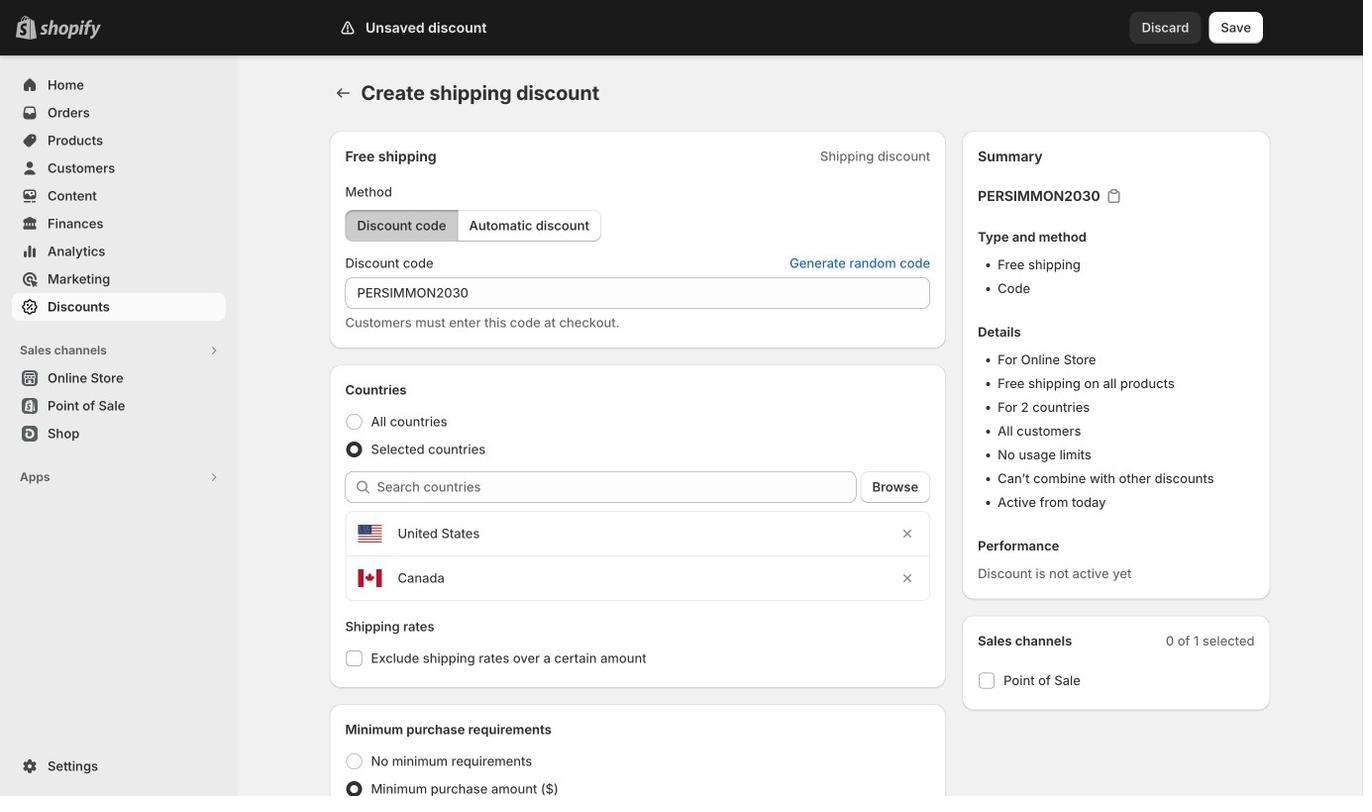 Task type: locate. For each thing, give the bounding box(es) containing it.
None text field
[[345, 277, 930, 309]]

Search countries text field
[[377, 472, 856, 503]]



Task type: vqa. For each thing, say whether or not it's contained in the screenshot.
Search countries text box
yes



Task type: describe. For each thing, give the bounding box(es) containing it.
shopify image
[[40, 20, 101, 39]]



